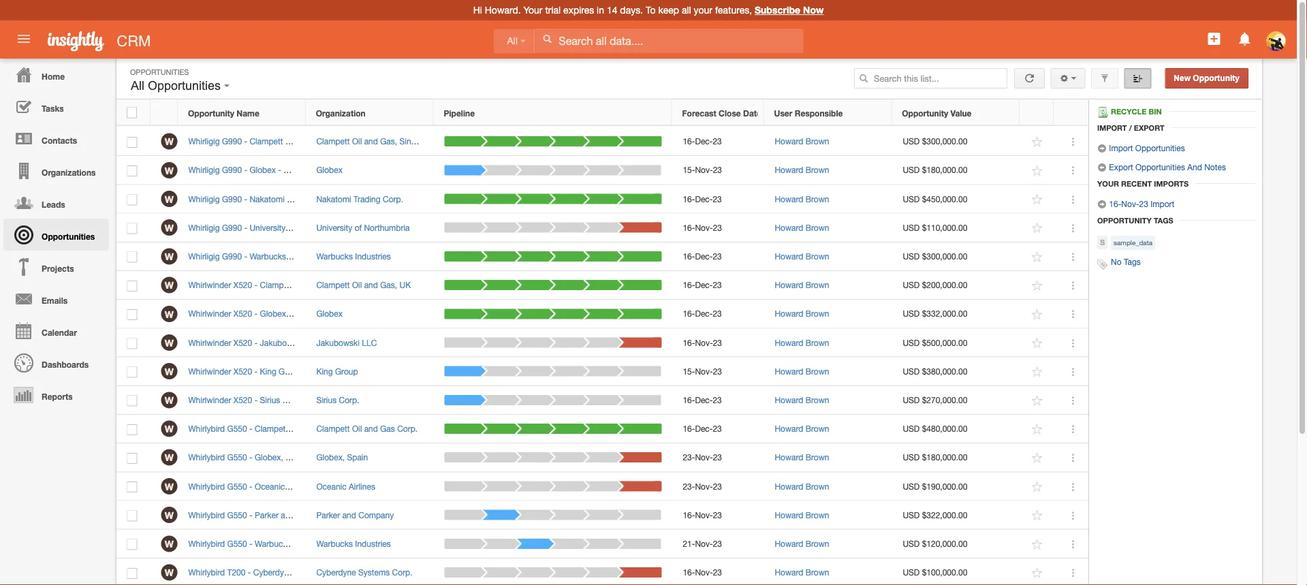 Task type: describe. For each thing, give the bounding box(es) containing it.
howard brown for whirlybird t200 - cyberdyne systems corp. - nicole gomez
[[775, 568, 830, 578]]

whirlybird g550 - warbucks industries - roger mills
[[188, 539, 378, 549]]

brown for whirlybird g550 - parker and company - lisa parker
[[806, 510, 830, 520]]

chen
[[331, 367, 350, 376]]

2 vertical spatial import
[[1151, 199, 1175, 209]]

usd $‎120,000.00
[[903, 539, 968, 549]]

all for all opportunities
[[131, 79, 144, 93]]

1 university from the left
[[250, 223, 286, 232]]

2 globex, from the left
[[317, 453, 345, 463]]

home link
[[3, 59, 109, 91]]

0 horizontal spatial your
[[524, 4, 543, 16]]

all
[[682, 4, 691, 16]]

opportunity name
[[188, 108, 260, 118]]

16- for cyberdyne systems corp.
[[683, 568, 695, 578]]

subscribe
[[755, 4, 801, 16]]

usd $‎200,000.00 cell
[[893, 271, 1021, 300]]

1 sirius from the left
[[260, 395, 280, 405]]

w link for whirlybird g550 - oceanic airlines - mark sakda
[[161, 478, 177, 495]]

flores
[[396, 280, 418, 290]]

15 w row from the top
[[117, 530, 1089, 559]]

whirlybird g550 - globex, spain - katherine reyes link
[[188, 453, 381, 463]]

16-nov-23 for usd $‎500,000.00
[[683, 338, 722, 347]]

howard for whirlwinder x520 - globex - albert lee
[[775, 309, 804, 319]]

reports link
[[3, 379, 109, 411]]

roger for whirlybird g550 - warbucks industries - roger mills
[[337, 539, 359, 549]]

whirlwinder x520 - clampett oil and gas, uk - nicholas flores
[[188, 280, 418, 290]]

1 uk from the left
[[343, 280, 355, 290]]

1 cyberdyne from the left
[[253, 568, 293, 578]]

usd for whirligig g990 - warbucks industries - roger mills
[[903, 252, 920, 261]]

howard brown link for whirligig g990 - nakatomi trading corp. - samantha wright
[[775, 194, 830, 204]]

globex, spain link
[[317, 453, 368, 463]]

tasks link
[[3, 91, 109, 123]]

23 for whirligig g990 - warbucks industries - roger mills
[[713, 252, 722, 261]]

lisa
[[340, 510, 355, 520]]

and up the whirligig g990 - globex - albert lee globex
[[298, 137, 311, 146]]

oil left the aaron
[[352, 137, 362, 146]]

oceanic airlines link
[[317, 482, 375, 491]]

howard brown for whirlwinder x520 - king group - chris chen
[[775, 367, 830, 376]]

clampett down organization
[[317, 137, 350, 146]]

follow image for oil
[[1031, 279, 1044, 292]]

clampett oil and gas corp. link
[[317, 424, 418, 434]]

import / export
[[1098, 123, 1165, 132]]

2 northumbria from the left
[[364, 223, 410, 232]]

warbucks industries for whirligig g990 - warbucks industries - roger mills
[[317, 252, 391, 261]]

whirlwinder for whirlwinder x520 - sirius corp. - tina martin
[[188, 395, 231, 405]]

clampett left 'nicholas'
[[317, 280, 350, 290]]

23 for whirlybird g550 - globex, spain - katherine reyes
[[713, 453, 722, 463]]

projects link
[[3, 251, 109, 283]]

row containing opportunity name
[[117, 100, 1088, 126]]

$‎120,000.00
[[923, 539, 968, 549]]

1 of from the left
[[288, 223, 295, 232]]

dec- for clampett oil and gas corp.
[[695, 424, 713, 434]]

to
[[646, 4, 656, 16]]

import for import opportunities
[[1110, 143, 1134, 153]]

industries up 'nicholas'
[[355, 252, 391, 261]]

g550 for clampett
[[227, 424, 247, 434]]

brown for whirlybird g550 - globex, spain - katherine reyes
[[806, 453, 830, 463]]

usd $‎110,000.00 cell
[[893, 214, 1021, 242]]

usd for whirlwinder x520 - globex - albert lee
[[903, 309, 920, 319]]

clampett oil and gas, uk
[[317, 280, 411, 290]]

opportunity right new
[[1194, 74, 1240, 83]]

import opportunities link
[[1098, 143, 1186, 153]]

usd $‎380,000.00 cell
[[893, 358, 1021, 386]]

1 llc from the left
[[306, 338, 321, 347]]

2 nakatomi from the left
[[317, 194, 352, 204]]

whirlybird for whirlybird t200 - cyberdyne systems corp. - nicole gomez
[[188, 568, 225, 578]]

16-nov-23 import link
[[1098, 199, 1175, 209]]

1 follow image from the top
[[1031, 164, 1044, 177]]

2 w row from the top
[[117, 156, 1089, 185]]

warbucks down the "whirligig g990 - university of northumbria - paula oliver"
[[250, 252, 286, 261]]

2 howard from the top
[[775, 165, 804, 175]]

follow image for university of northumbria
[[1031, 222, 1044, 235]]

recycle bin
[[1112, 107, 1162, 116]]

gomez
[[383, 568, 409, 578]]

user responsible
[[775, 108, 843, 118]]

howard brown link for whirlybird g550 - warbucks industries - roger mills
[[775, 539, 830, 549]]

globex, spain
[[317, 453, 368, 463]]

whirlwinder x520 - jakubowski llc - jason castillo link
[[188, 338, 387, 347]]

howard for whirlybird g550 - clampett oil and gas corp. - katherine warren
[[775, 424, 804, 434]]

usd $‎270,000.00
[[903, 395, 968, 405]]

whirlwinder x520 - king group - chris chen link
[[188, 367, 357, 376]]

16-nov-23 for usd $‎110,000.00
[[683, 223, 722, 232]]

howard brown link for whirlwinder x520 - globex - albert lee
[[775, 309, 830, 319]]

industries up nicole
[[355, 539, 391, 549]]

2 brown from the top
[[806, 165, 830, 175]]

s
[[1101, 238, 1105, 247]]

1 spain from the left
[[286, 453, 307, 463]]

oil up the whirligig g990 - globex - albert lee globex
[[285, 137, 295, 146]]

w for whirlwinder x520 - sirius corp. - tina martin
[[165, 395, 174, 406]]

cog image
[[1060, 74, 1070, 83]]

university of northumbria link
[[317, 223, 410, 232]]

hi howard. your trial expires in 14 days. to keep all your features, subscribe now
[[473, 4, 824, 16]]

16-nov-23 for usd $‎322,000.00
[[683, 510, 722, 520]]

row group containing w
[[117, 127, 1089, 585]]

x520 for globex
[[234, 309, 252, 319]]

contacts
[[42, 136, 77, 145]]

whirlybird g550 - globex, spain - katherine reyes
[[188, 453, 374, 463]]

opportunities up all opportunities
[[130, 67, 189, 76]]

gas, left 'nicholas'
[[324, 280, 341, 290]]

globex up jason
[[317, 309, 343, 319]]

2 company from the left
[[359, 510, 394, 520]]

whirligig g990 - clampett oil and gas, singapore - aaron lang
[[188, 137, 420, 146]]

x520 for sirius
[[234, 395, 252, 405]]

whirlybird g550 - warbucks industries - roger mills link
[[188, 539, 385, 549]]

warbucks down whirlybird g550 - parker and company - lisa parker
[[255, 539, 291, 549]]

2 uk from the left
[[400, 280, 411, 290]]

usd $‎120,000.00 cell
[[893, 530, 1021, 559]]

paula
[[351, 223, 371, 232]]

whirlybird for whirlybird g550 - oceanic airlines - mark sakda
[[188, 482, 225, 491]]

lang
[[402, 137, 420, 146]]

gas, down organization
[[314, 137, 331, 146]]

21-
[[683, 539, 695, 549]]

16-dec-23 cell for clampett oil and gas, singapore
[[673, 127, 765, 156]]

dashboards link
[[3, 347, 109, 379]]

$‎300,000.00 for clampett oil and gas, singapore
[[923, 137, 968, 146]]

imports
[[1155, 179, 1189, 188]]

usd $‎322,000.00 cell
[[893, 501, 1021, 530]]

$‎500,000.00
[[923, 338, 968, 347]]

globex up whirlwinder x520 - jakubowski llc - jason castillo
[[260, 309, 286, 319]]

$‎200,000.00
[[923, 280, 968, 290]]

2 university from the left
[[317, 223, 353, 232]]

gas, down 'oliver'
[[380, 280, 397, 290]]

21-nov-23
[[683, 539, 722, 549]]

23 for whirlwinder x520 - globex - albert lee
[[713, 309, 722, 319]]

3 w row from the top
[[117, 185, 1089, 214]]

notifications image
[[1237, 31, 1254, 47]]

1 systems from the left
[[295, 568, 327, 578]]

globex down whirligig g990 - clampett oil and gas, singapore - aaron lang link
[[317, 165, 343, 175]]

warbucks down lisa
[[317, 539, 353, 549]]

whirlybird g550 - clampett oil and gas corp. - katherine warren link
[[188, 424, 434, 434]]

usd $‎190,000.00
[[903, 482, 968, 491]]

mills for whirligig g990 - warbucks industries - roger mills
[[356, 252, 373, 261]]

usd $‎200,000.00
[[903, 280, 968, 290]]

warren
[[401, 424, 427, 434]]

1 king from the left
[[260, 367, 277, 376]]

16-nov-23 cell for usd $‎100,000.00
[[673, 559, 765, 585]]

warbucks industries link for whirligig g990 - warbucks industries - roger mills
[[317, 252, 391, 261]]

1 gas from the left
[[319, 424, 334, 434]]

and down whirligig g990 - warbucks industries - roger mills link on the top left of page
[[308, 280, 322, 290]]

brown for whirlwinder x520 - king group - chris chen
[[806, 367, 830, 376]]

import opportunities
[[1107, 143, 1186, 153]]

nov- for parker and company
[[695, 510, 713, 520]]

crm
[[117, 32, 151, 49]]

w for whirlybird g550 - clampett oil and gas corp. - katherine warren
[[165, 424, 174, 435]]

howard brown for whirligig g990 - nakatomi trading corp. - samantha wright
[[775, 194, 830, 204]]

14 w row from the top
[[117, 501, 1089, 530]]

and up whirlybird g550 - warbucks industries - roger mills link
[[281, 510, 295, 520]]

g990 for warbucks
[[222, 252, 242, 261]]

whirligig g990 - nakatomi trading corp. - samantha wright link
[[188, 194, 414, 204]]

15-nov-23 for usd $‎380,000.00
[[683, 367, 722, 376]]

1 oceanic from the left
[[255, 482, 285, 491]]

16-dec-23 cell for clampett oil and gas corp.
[[673, 415, 765, 444]]

sample_data link
[[1112, 236, 1156, 250]]

dec- for clampett oil and gas, singapore
[[695, 137, 713, 146]]

warbucks down paula
[[317, 252, 353, 261]]

clampett down whirligig g990 - warbucks industries - roger mills
[[260, 280, 294, 290]]

whirligig g990 - nakatomi trading corp. - samantha wright
[[188, 194, 408, 204]]

1 parker from the left
[[255, 510, 279, 520]]

your recent imports
[[1098, 179, 1189, 188]]

8 w row from the top
[[117, 329, 1089, 358]]

21-nov-23 cell
[[673, 530, 765, 559]]

2 jakubowski from the left
[[317, 338, 360, 347]]

2 howard brown from the top
[[775, 165, 830, 175]]

usd for whirlybird t200 - cyberdyne systems corp. - nicole gomez
[[903, 568, 920, 578]]

no tags
[[1112, 257, 1141, 267]]

nakatomi trading corp.
[[317, 194, 403, 204]]

w link for whirlwinder x520 - clampett oil and gas, uk - nicholas flores
[[161, 277, 177, 293]]

1 company from the left
[[297, 510, 332, 520]]

2 trading from the left
[[354, 194, 381, 204]]

reyes
[[351, 453, 374, 463]]

home
[[42, 72, 65, 81]]

23- for usd $‎180,000.00
[[683, 453, 695, 463]]

emails
[[42, 296, 68, 305]]

albert for whirligig g990 - globex - albert lee globex
[[284, 165, 305, 175]]

usd $‎180,000.00 for 15-nov-23
[[903, 165, 968, 175]]

nicole
[[357, 568, 380, 578]]

1 airlines from the left
[[287, 482, 314, 491]]

3 parker from the left
[[357, 510, 381, 520]]

pipeline
[[444, 108, 475, 118]]

2 singapore from the left
[[400, 137, 437, 146]]

nov- for globex, spain
[[695, 453, 713, 463]]

oil down whirligig g990 - warbucks industries - roger mills link on the top left of page
[[296, 280, 306, 290]]

1 globex, from the left
[[255, 453, 283, 463]]

projects
[[42, 264, 74, 273]]

white image
[[543, 34, 552, 44]]

organization
[[316, 108, 366, 118]]

1 group from the left
[[279, 367, 302, 376]]

gas, left lang
[[380, 137, 397, 146]]

w link for whirlwinder x520 - jakubowski llc - jason castillo
[[161, 335, 177, 351]]

roger for whirligig g990 - warbucks industries - roger mills
[[332, 252, 354, 261]]

1 singapore from the left
[[333, 137, 370, 146]]

16- for university of northumbria
[[683, 223, 695, 232]]

oil up whirlybird g550 - globex, spain - katherine reyes link
[[291, 424, 301, 434]]

15-nov-23 cell for usd $‎180,000.00
[[673, 156, 765, 185]]

chris
[[309, 367, 329, 376]]

howard for whirlybird g550 - globex, spain - katherine reyes
[[775, 453, 804, 463]]

whirlwinder x520 - sirius corp. - tina martin link
[[188, 395, 358, 405]]

w for whirligig g990 - globex - albert lee
[[165, 165, 174, 176]]

2 systems from the left
[[358, 568, 390, 578]]

whirligig g990 - warbucks industries - roger mills link
[[188, 252, 380, 261]]

1 jakubowski from the left
[[260, 338, 303, 347]]

usd $‎100,000.00 cell
[[893, 559, 1021, 585]]

and left flores
[[364, 280, 378, 290]]

16 w row from the top
[[117, 559, 1089, 585]]

2 sirius from the left
[[317, 395, 337, 405]]

trial
[[546, 4, 561, 16]]

howard brown link for whirlwinder x520 - clampett oil and gas, uk - nicholas flores
[[775, 280, 830, 290]]

w for whirlybird g550 - oceanic airlines - mark sakda
[[165, 481, 174, 492]]

howard brown link for whirlybird t200 - cyberdyne systems corp. - nicole gomez
[[775, 568, 830, 578]]

2 oceanic from the left
[[317, 482, 347, 491]]

7 w row from the top
[[117, 300, 1089, 329]]

industries up whirlybird t200 - cyberdyne systems corp. - nicole gomez link
[[294, 539, 329, 549]]

follow image for group
[[1031, 366, 1044, 379]]

clampett down sirius corp. link
[[317, 424, 350, 434]]

your
[[694, 4, 713, 16]]

howard brown for whirlybird g550 - clampett oil and gas corp. - katherine warren
[[775, 424, 830, 434]]

globex up whirligig g990 - nakatomi trading corp. - samantha wright
[[250, 165, 276, 175]]

16-nov-23 cell for usd $‎110,000.00
[[673, 214, 765, 242]]

whirlwinder x520 - jakubowski llc - jason castillo
[[188, 338, 380, 347]]

$‎332,000.00
[[923, 309, 968, 319]]

whirligig for whirligig g990 - university of northumbria - paula oliver
[[188, 223, 220, 232]]

howard brown for whirligig g990 - warbucks industries - roger mills
[[775, 252, 830, 261]]

martin
[[328, 395, 352, 405]]

t200
[[227, 568, 246, 578]]

4 follow image from the top
[[1031, 308, 1044, 321]]

9 w row from the top
[[117, 358, 1089, 386]]

all opportunities button
[[127, 76, 233, 96]]

Search this list... text field
[[855, 68, 1008, 89]]

opportunity for opportunity tags
[[1098, 216, 1152, 225]]

subscribe now link
[[755, 4, 824, 16]]

nov- for jakubowski llc
[[695, 338, 713, 347]]

brown for whirligig g990 - clampett oil and gas, singapore - aaron lang
[[806, 137, 830, 146]]

usd for whirligig g990 - university of northumbria - paula oliver
[[903, 223, 920, 232]]

2 gas from the left
[[380, 424, 395, 434]]

howard for whirlwinder x520 - king group - chris chen
[[775, 367, 804, 376]]

and down oceanic airlines link
[[343, 510, 356, 520]]

g550 for parker
[[227, 510, 247, 520]]

whirlwinder x520 - clampett oil and gas, uk - nicholas flores link
[[188, 280, 425, 290]]

brown for whirligig g990 - warbucks industries - roger mills
[[806, 252, 830, 261]]

2 king from the left
[[317, 367, 333, 376]]

recycle bin link
[[1098, 107, 1169, 118]]

5 w row from the top
[[117, 242, 1089, 271]]

oil up reyes
[[352, 424, 362, 434]]

howard brown for whirlwinder x520 - jakubowski llc - jason castillo
[[775, 338, 830, 347]]

1 nakatomi from the left
[[250, 194, 285, 204]]

w link for whirlwinder x520 - sirius corp. - tina martin
[[161, 392, 177, 408]]

2 cyberdyne from the left
[[317, 568, 356, 578]]

parker and company
[[317, 510, 394, 520]]

and up reyes
[[364, 424, 378, 434]]

whirlwinder x520 - globex - albert lee
[[188, 309, 331, 319]]

w link for whirligig g990 - clampett oil and gas, singapore - aaron lang
[[161, 133, 177, 150]]

23-nov-23 for usd $‎180,000.00
[[683, 453, 722, 463]]

12 w row from the top
[[117, 444, 1089, 473]]

albert for whirlwinder x520 - globex - albert lee
[[294, 309, 316, 319]]

16-dec-23 cell for globex
[[673, 300, 765, 329]]

2 howard brown link from the top
[[775, 165, 830, 175]]

howard brown link for whirlwinder x520 - jakubowski llc - jason castillo
[[775, 338, 830, 347]]

all link
[[494, 29, 535, 53]]

opportunities link
[[3, 219, 109, 251]]

23 for whirlybird g550 - oceanic airlines - mark sakda
[[713, 482, 722, 491]]

export opportunities and notes link
[[1098, 162, 1227, 172]]

opportunities inside opportunities link
[[42, 232, 95, 241]]

howard brown link for whirlybird g550 - globex, spain - katherine reyes
[[775, 453, 830, 463]]

6 w row from the top
[[117, 271, 1089, 300]]

g550 for oceanic
[[227, 482, 247, 491]]



Task type: locate. For each thing, give the bounding box(es) containing it.
jakubowski llc
[[317, 338, 377, 347]]

usd $‎332,000.00 cell
[[893, 300, 1021, 329]]

opportunity
[[1194, 74, 1240, 83], [188, 108, 234, 118], [903, 108, 949, 118], [1098, 216, 1152, 225]]

and left lang
[[364, 137, 378, 146]]

usd $‎100,000.00
[[903, 568, 968, 578]]

11 usd from the top
[[903, 424, 920, 434]]

3 follow image from the top
[[1031, 279, 1044, 292]]

spain up the sakda
[[347, 453, 368, 463]]

0 horizontal spatial of
[[288, 223, 295, 232]]

$‎110,000.00
[[923, 223, 968, 232]]

industries up whirlwinder x520 - clampett oil and gas, uk - nicholas flores link
[[289, 252, 324, 261]]

23-nov-23 cell
[[673, 444, 765, 473], [673, 473, 765, 501]]

23-nov-23 cell for usd $‎180,000.00
[[673, 444, 765, 473]]

albert
[[284, 165, 305, 175], [294, 309, 316, 319]]

usd for whirlwinder x520 - sirius corp. - tina martin
[[903, 395, 920, 405]]

None checkbox
[[127, 107, 137, 118], [127, 137, 137, 148], [127, 166, 137, 177], [127, 194, 137, 205], [127, 252, 137, 263], [127, 309, 137, 320], [127, 367, 137, 378], [127, 453, 137, 464], [127, 511, 137, 522], [127, 568, 137, 579], [127, 107, 137, 118], [127, 137, 137, 148], [127, 166, 137, 177], [127, 194, 137, 205], [127, 252, 137, 263], [127, 309, 137, 320], [127, 367, 137, 378], [127, 453, 137, 464], [127, 511, 137, 522], [127, 568, 137, 579]]

23 for whirlybird g550 - warbucks industries - roger mills
[[713, 539, 722, 549]]

brown for whirlwinder x520 - globex - albert lee
[[806, 309, 830, 319]]

1 vertical spatial globex link
[[317, 309, 343, 319]]

2 parker from the left
[[317, 510, 340, 520]]

8 howard from the top
[[775, 338, 804, 347]]

0 horizontal spatial king
[[260, 367, 277, 376]]

usd $‎322,000.00
[[903, 510, 968, 520]]

albert up whirligig g990 - nakatomi trading corp. - samantha wright
[[284, 165, 305, 175]]

whirligig for whirligig g990 - clampett oil and gas, singapore - aaron lang
[[188, 137, 220, 146]]

15-nov-23 cell
[[673, 156, 765, 185], [673, 358, 765, 386]]

1 vertical spatial mills
[[362, 539, 378, 549]]

howard for whirligig g990 - clampett oil and gas, singapore - aaron lang
[[775, 137, 804, 146]]

usd for whirlybird g550 - clampett oil and gas corp. - katherine warren
[[903, 424, 920, 434]]

g990 for clampett
[[222, 137, 242, 146]]

usd left $‎100,000.00
[[903, 568, 920, 578]]

usd left $‎200,000.00
[[903, 280, 920, 290]]

recycle
[[1112, 107, 1147, 116]]

oil
[[285, 137, 295, 146], [352, 137, 362, 146], [296, 280, 306, 290], [352, 280, 362, 290], [291, 424, 301, 434], [352, 424, 362, 434]]

1 usd $‎300,000.00 from the top
[[903, 137, 968, 146]]

usd $‎500,000.00 cell
[[893, 329, 1021, 358]]

1 vertical spatial lee
[[318, 309, 331, 319]]

all down 'howard.'
[[507, 36, 518, 46]]

group
[[279, 367, 302, 376], [335, 367, 358, 376]]

1 vertical spatial 15-
[[683, 367, 695, 376]]

dec-
[[695, 137, 713, 146], [695, 194, 713, 204], [695, 252, 713, 261], [695, 280, 713, 290], [695, 309, 713, 319], [695, 395, 713, 405], [695, 424, 713, 434]]

your
[[524, 4, 543, 16], [1098, 179, 1120, 188]]

1 vertical spatial 23-nov-23
[[683, 482, 722, 491]]

emails link
[[3, 283, 109, 315]]

howard brown link for whirlwinder x520 - king group - chris chen
[[775, 367, 830, 376]]

12 w link from the top
[[161, 450, 177, 466]]

export
[[1135, 123, 1165, 132], [1110, 162, 1134, 172]]

0 vertical spatial warbucks industries link
[[317, 252, 391, 261]]

usd $‎180,000.00 cell
[[893, 156, 1021, 185], [893, 444, 1021, 473]]

0 horizontal spatial jakubowski
[[260, 338, 303, 347]]

industries
[[289, 252, 324, 261], [355, 252, 391, 261], [294, 539, 329, 549], [355, 539, 391, 549]]

cyberdyne systems corp.
[[317, 568, 413, 578]]

roger down lisa
[[337, 539, 359, 549]]

3 howard brown from the top
[[775, 194, 830, 204]]

llc right jason
[[362, 338, 377, 347]]

0 vertical spatial mills
[[356, 252, 373, 261]]

row
[[117, 100, 1088, 126]]

systems down parker and company link in the left bottom of the page
[[358, 568, 390, 578]]

calendar link
[[3, 315, 109, 347]]

16-dec-23 cell for clampett oil and gas, uk
[[673, 271, 765, 300]]

15 usd from the top
[[903, 539, 920, 549]]

1 horizontal spatial all
[[507, 36, 518, 46]]

16-nov-23 cell for usd $‎322,000.00
[[673, 501, 765, 530]]

w link for whirligig g990 - globex - albert lee
[[161, 162, 177, 178]]

g550 down whirlybird g550 - oceanic airlines - mark sakda
[[227, 510, 247, 520]]

in
[[597, 4, 605, 16]]

warbucks industries link down paula
[[317, 252, 391, 261]]

1 whirligig from the top
[[188, 137, 220, 146]]

howard
[[775, 137, 804, 146], [775, 165, 804, 175], [775, 194, 804, 204], [775, 223, 804, 232], [775, 252, 804, 261], [775, 280, 804, 290], [775, 309, 804, 319], [775, 338, 804, 347], [775, 367, 804, 376], [775, 395, 804, 405], [775, 424, 804, 434], [775, 453, 804, 463], [775, 482, 804, 491], [775, 510, 804, 520], [775, 539, 804, 549], [775, 568, 804, 578]]

0 vertical spatial 15-
[[683, 165, 695, 175]]

3 16-dec-23 cell from the top
[[673, 242, 765, 271]]

tasks
[[42, 104, 64, 113]]

15- for usd $‎180,000.00
[[683, 165, 695, 175]]

$‎300,000.00 down $‎110,000.00
[[923, 252, 968, 261]]

usd down usd $‎480,000.00
[[903, 453, 920, 463]]

whirlwinder for whirlwinder x520 - king group - chris chen
[[188, 367, 231, 376]]

1 horizontal spatial university
[[317, 223, 353, 232]]

1 vertical spatial $‎180,000.00
[[923, 453, 968, 463]]

opportunities for export opportunities and notes
[[1136, 162, 1186, 172]]

cell
[[117, 530, 151, 559]]

king
[[260, 367, 277, 376], [317, 367, 333, 376]]

2 w from the top
[[165, 165, 174, 176]]

katherine
[[364, 424, 399, 434], [314, 453, 349, 463]]

4 howard from the top
[[775, 223, 804, 232]]

1 horizontal spatial company
[[359, 510, 394, 520]]

0 horizontal spatial company
[[297, 510, 332, 520]]

4 whirligig from the top
[[188, 223, 220, 232]]

all inside 'link'
[[507, 36, 518, 46]]

howard.
[[485, 4, 521, 16]]

roger down paula
[[332, 252, 354, 261]]

howard for whirlybird g550 - parker and company - lisa parker
[[775, 510, 804, 520]]

mills up nicole
[[362, 539, 378, 549]]

1 23-nov-23 from the top
[[683, 453, 722, 463]]

w for whirlwinder x520 - king group - chris chen
[[165, 366, 174, 377]]

1 vertical spatial 23-
[[683, 482, 695, 491]]

navigation
[[0, 59, 109, 411]]

usd $‎180,000.00 up usd $‎450,000.00 at top
[[903, 165, 968, 175]]

0 horizontal spatial katherine
[[314, 453, 349, 463]]

new opportunity
[[1174, 74, 1240, 83]]

w link for whirlybird g550 - globex, spain - katherine reyes
[[161, 450, 177, 466]]

0 horizontal spatial airlines
[[287, 482, 314, 491]]

13 w from the top
[[165, 481, 174, 492]]

0 vertical spatial your
[[524, 4, 543, 16]]

1 horizontal spatial export
[[1135, 123, 1165, 132]]

nov- for university of northumbria
[[695, 223, 713, 232]]

0 horizontal spatial group
[[279, 367, 302, 376]]

$‎300,000.00 for warbucks industries
[[923, 252, 968, 261]]

0 horizontal spatial gas
[[319, 424, 334, 434]]

16-nov-23 cell
[[673, 214, 765, 242], [673, 329, 765, 358], [673, 501, 765, 530], [673, 559, 765, 585]]

northumbria down wright at the left top of the page
[[364, 223, 410, 232]]

contacts link
[[3, 123, 109, 155]]

1 vertical spatial usd $‎300,000.00 cell
[[893, 242, 1021, 271]]

0 vertical spatial $‎180,000.00
[[923, 165, 968, 175]]

1 horizontal spatial trading
[[354, 194, 381, 204]]

now
[[804, 4, 824, 16]]

5 follow image from the top
[[1031, 366, 1044, 379]]

15-nov-23
[[683, 165, 722, 175], [683, 367, 722, 376]]

0 horizontal spatial sirius
[[260, 395, 280, 405]]

16-dec-23 for nakatomi trading corp.
[[683, 194, 722, 204]]

1 horizontal spatial king
[[317, 367, 333, 376]]

0 horizontal spatial export
[[1110, 162, 1134, 172]]

1 16-nov-23 from the top
[[683, 223, 722, 232]]

export right circle arrow left icon
[[1110, 162, 1134, 172]]

howard brown for whirlybird g550 - globex, spain - katherine reyes
[[775, 453, 830, 463]]

0 vertical spatial export
[[1135, 123, 1165, 132]]

leads link
[[3, 187, 109, 219]]

jakubowski up king group
[[317, 338, 360, 347]]

brown for whirlybird t200 - cyberdyne systems corp. - nicole gomez
[[806, 568, 830, 578]]

whirligig g990 - warbucks industries - roger mills
[[188, 252, 373, 261]]

singapore
[[333, 137, 370, 146], [400, 137, 437, 146]]

2 airlines from the left
[[349, 482, 375, 491]]

12 usd from the top
[[903, 453, 920, 463]]

1 vertical spatial 15-nov-23 cell
[[673, 358, 765, 386]]

15 howard brown from the top
[[775, 539, 830, 549]]

1 horizontal spatial gas
[[380, 424, 395, 434]]

11 w row from the top
[[117, 415, 1089, 444]]

0 vertical spatial all
[[507, 36, 518, 46]]

16-nov-23 cell for usd $‎500,000.00
[[673, 329, 765, 358]]

0 vertical spatial albert
[[284, 165, 305, 175]]

reports
[[42, 392, 73, 401]]

whirligig g990 - clampett oil and gas, singapore - aaron lang link
[[188, 137, 427, 146]]

2 of from the left
[[355, 223, 362, 232]]

4 x520 from the top
[[234, 367, 252, 376]]

airlines down reyes
[[349, 482, 375, 491]]

2 15-nov-23 cell from the top
[[673, 358, 765, 386]]

5 16-dec-23 from the top
[[683, 309, 722, 319]]

opportunities inside 'import opportunities' link
[[1136, 143, 1186, 153]]

1 vertical spatial katherine
[[314, 453, 349, 463]]

12 howard brown from the top
[[775, 453, 830, 463]]

circle arrow left image
[[1098, 163, 1107, 172]]

15 howard brown link from the top
[[775, 539, 830, 549]]

0 horizontal spatial singapore
[[333, 137, 370, 146]]

calendar
[[42, 328, 77, 337]]

1 horizontal spatial your
[[1098, 179, 1120, 188]]

usd for whirlybird g550 - parker and company - lisa parker
[[903, 510, 920, 520]]

23
[[713, 137, 722, 146], [713, 165, 722, 175], [713, 194, 722, 204], [1140, 199, 1149, 209], [713, 223, 722, 232], [713, 252, 722, 261], [713, 280, 722, 290], [713, 309, 722, 319], [713, 338, 722, 347], [713, 367, 722, 376], [713, 395, 722, 405], [713, 424, 722, 434], [713, 453, 722, 463], [713, 482, 722, 491], [713, 510, 722, 520], [713, 539, 722, 549], [713, 568, 722, 578]]

whirligig g990 - university of northumbria - paula oliver link
[[188, 223, 402, 232]]

usd $‎180,000.00 cell up $‎450,000.00
[[893, 156, 1021, 185]]

singapore down organization
[[333, 137, 370, 146]]

usd $‎300,000.00 cell up $‎200,000.00
[[893, 242, 1021, 271]]

$‎300,000.00 down opportunity value
[[923, 137, 968, 146]]

$‎380,000.00
[[923, 367, 968, 376]]

your left trial
[[524, 4, 543, 16]]

uk right 'nicholas'
[[400, 280, 411, 290]]

14 usd from the top
[[903, 510, 920, 520]]

4 howard brown link from the top
[[775, 223, 830, 232]]

whirlwinder x520 - king group - chris chen
[[188, 367, 350, 376]]

king group
[[317, 367, 358, 376]]

warbucks industries down parker and company link in the left bottom of the page
[[317, 539, 391, 549]]

whirlybird g550 - parker and company - lisa parker
[[188, 510, 381, 520]]

1 vertical spatial usd $‎300,000.00
[[903, 252, 968, 261]]

2 16-dec-23 from the top
[[683, 194, 722, 204]]

usd down opportunity value
[[903, 137, 920, 146]]

clampett down whirlwinder x520 - sirius corp. - tina martin
[[255, 424, 288, 434]]

nov- inside 16-nov-23 import link
[[1122, 199, 1140, 209]]

6 howard brown from the top
[[775, 280, 830, 290]]

16-dec-23 for clampett oil and gas corp.
[[683, 424, 722, 434]]

1 vertical spatial export
[[1110, 162, 1134, 172]]

23 for whirlybird t200 - cyberdyne systems corp. - nicole gomez
[[713, 568, 722, 578]]

wright
[[384, 194, 408, 204]]

13 w row from the top
[[117, 473, 1089, 501]]

cyberdyne left nicole
[[317, 568, 356, 578]]

15 w from the top
[[165, 539, 174, 550]]

0 horizontal spatial parker
[[255, 510, 279, 520]]

university up whirligig g990 - warbucks industries - roger mills
[[250, 223, 286, 232]]

23 for whirlwinder x520 - clampett oil and gas, uk - nicholas flores
[[713, 280, 722, 290]]

0 horizontal spatial spain
[[286, 453, 307, 463]]

1 horizontal spatial cyberdyne
[[317, 568, 356, 578]]

2 whirligig from the top
[[188, 165, 220, 175]]

trading left wright at the left top of the page
[[354, 194, 381, 204]]

16- for clampett oil and gas, singapore
[[683, 137, 695, 146]]

6 16-dec-23 from the top
[[683, 395, 722, 405]]

warbucks
[[250, 252, 286, 261], [317, 252, 353, 261], [255, 539, 291, 549], [317, 539, 353, 549]]

13 brown from the top
[[806, 482, 830, 491]]

dashboards
[[42, 360, 89, 369]]

1 horizontal spatial globex,
[[317, 453, 345, 463]]

usd for whirlwinder x520 - jakubowski llc - jason castillo
[[903, 338, 920, 347]]

14 w from the top
[[165, 510, 174, 521]]

0 vertical spatial globex link
[[317, 165, 343, 175]]

4 w row from the top
[[117, 214, 1089, 242]]

recent
[[1122, 179, 1153, 188]]

nov- for king group
[[695, 367, 713, 376]]

1 16-nov-23 cell from the top
[[673, 214, 765, 242]]

0 horizontal spatial trading
[[287, 194, 314, 204]]

23 for whirlwinder x520 - king group - chris chen
[[713, 367, 722, 376]]

sakda
[[342, 482, 365, 491]]

w for whirlybird t200 - cyberdyne systems corp. - nicole gomez
[[165, 567, 174, 579]]

1 vertical spatial usd $‎180,000.00
[[903, 453, 968, 463]]

globex link for whirligig g990 - globex - albert lee
[[317, 165, 343, 175]]

opportunities up projects link at the top left of page
[[42, 232, 95, 241]]

1 trading from the left
[[287, 194, 314, 204]]

and down the 'tina'
[[303, 424, 317, 434]]

0 horizontal spatial systems
[[295, 568, 327, 578]]

2 $‎180,000.00 from the top
[[923, 453, 968, 463]]

0 vertical spatial katherine
[[364, 424, 399, 434]]

2 llc from the left
[[362, 338, 377, 347]]

globex, up mark
[[317, 453, 345, 463]]

16 howard brown from the top
[[775, 568, 830, 578]]

x520 down whirlwinder x520 - globex - albert lee
[[234, 338, 252, 347]]

howard for whirlybird g550 - oceanic airlines - mark sakda
[[775, 482, 804, 491]]

0 vertical spatial warbucks industries
[[317, 252, 391, 261]]

6 dec- from the top
[[695, 395, 713, 405]]

$‎180,000.00 for 23-nov-23
[[923, 453, 968, 463]]

brown for whirligig g990 - nakatomi trading corp. - samantha wright
[[806, 194, 830, 204]]

5 g990 from the top
[[222, 252, 242, 261]]

16-nov-23
[[683, 223, 722, 232], [683, 338, 722, 347], [683, 510, 722, 520], [683, 568, 722, 578]]

0 horizontal spatial globex,
[[255, 453, 283, 463]]

sirius down the chris
[[317, 395, 337, 405]]

8 w link from the top
[[161, 335, 177, 351]]

show list view filters image
[[1101, 74, 1110, 83]]

usd $‎300,000.00 cell
[[893, 127, 1021, 156], [893, 242, 1021, 271]]

0 vertical spatial roger
[[332, 252, 354, 261]]

tags
[[1154, 216, 1174, 225]]

cyberdyne systems corp. link
[[317, 568, 413, 578]]

x520 up whirlwinder x520 - sirius corp. - tina martin
[[234, 367, 252, 376]]

6 16-dec-23 cell from the top
[[673, 386, 765, 415]]

$‎180,000.00 down $‎480,000.00
[[923, 453, 968, 463]]

nakatomi trading corp. link
[[317, 194, 403, 204]]

Search all data.... text field
[[535, 29, 804, 53]]

0 horizontal spatial llc
[[306, 338, 321, 347]]

1 vertical spatial warbucks industries link
[[317, 539, 391, 549]]

whirlybird
[[188, 424, 225, 434], [188, 453, 225, 463], [188, 482, 225, 491], [188, 510, 225, 520], [188, 539, 225, 549], [188, 568, 225, 578]]

w link for whirlybird g550 - clampett oil and gas corp. - katherine warren
[[161, 421, 177, 437]]

2 16-nov-23 cell from the top
[[673, 329, 765, 358]]

0 horizontal spatial cyberdyne
[[253, 568, 293, 578]]

1 vertical spatial all
[[131, 79, 144, 93]]

23 for whirlybird g550 - clampett oil and gas corp. - katherine warren
[[713, 424, 722, 434]]

follow image
[[1031, 164, 1044, 177], [1031, 193, 1044, 206], [1031, 279, 1044, 292], [1031, 308, 1044, 321], [1031, 366, 1044, 379], [1031, 394, 1044, 407], [1031, 452, 1044, 465], [1031, 481, 1044, 494], [1031, 510, 1044, 522], [1031, 538, 1044, 551]]

user
[[775, 108, 793, 118]]

import for import / export
[[1098, 123, 1128, 132]]

clampett up the whirligig g990 - globex - albert lee globex
[[250, 137, 283, 146]]

1 horizontal spatial northumbria
[[364, 223, 410, 232]]

company
[[297, 510, 332, 520], [359, 510, 394, 520]]

usd $‎180,000.00 cell for 15-nov-23
[[893, 156, 1021, 185]]

brown for whirlwinder x520 - sirius corp. - tina martin
[[806, 395, 830, 405]]

0 horizontal spatial all
[[131, 79, 144, 93]]

opportunity down search this list... 'text box'
[[903, 108, 949, 118]]

1 16-dec-23 cell from the top
[[673, 127, 765, 156]]

0 vertical spatial 15-nov-23 cell
[[673, 156, 765, 185]]

4 16-nov-23 from the top
[[683, 568, 722, 578]]

w row
[[117, 127, 1089, 156], [117, 156, 1089, 185], [117, 185, 1089, 214], [117, 214, 1089, 242], [117, 242, 1089, 271], [117, 271, 1089, 300], [117, 300, 1089, 329], [117, 329, 1089, 358], [117, 358, 1089, 386], [117, 386, 1089, 415], [117, 415, 1089, 444], [117, 444, 1089, 473], [117, 473, 1089, 501], [117, 501, 1089, 530], [117, 530, 1089, 559], [117, 559, 1089, 585]]

row group
[[117, 127, 1089, 585]]

of
[[288, 223, 295, 232], [355, 223, 362, 232]]

follow image
[[1031, 136, 1044, 149], [1031, 222, 1044, 235], [1031, 251, 1044, 264], [1031, 337, 1044, 350], [1031, 423, 1044, 436], [1031, 567, 1044, 580]]

13 howard from the top
[[775, 482, 804, 491]]

g550 up whirlybird g550 - oceanic airlines - mark sakda
[[227, 453, 247, 463]]

usd $‎480,000.00 cell
[[893, 415, 1021, 444]]

$‎300,000.00
[[923, 137, 968, 146], [923, 252, 968, 261]]

2 whirlybird from the top
[[188, 453, 225, 463]]

23-nov-23 cell for usd $‎190,000.00
[[673, 473, 765, 501]]

1 whirlybird from the top
[[188, 424, 225, 434]]

whirlwinder x520 - globex - albert lee link
[[188, 309, 338, 319]]

1 northumbria from the left
[[297, 223, 343, 232]]

1 horizontal spatial spain
[[347, 453, 368, 463]]

2 horizontal spatial parker
[[357, 510, 381, 520]]

oliver
[[374, 223, 395, 232]]

0 vertical spatial usd $‎180,000.00
[[903, 165, 968, 175]]

$‎450,000.00
[[923, 194, 968, 204]]

bin
[[1149, 107, 1162, 116]]

whirlybird g550 - clampett oil and gas corp. - katherine warren
[[188, 424, 427, 434]]

whirlybird for whirlybird g550 - parker and company - lisa parker
[[188, 510, 225, 520]]

14 brown from the top
[[806, 510, 830, 520]]

opportunities inside all opportunities button
[[148, 79, 221, 93]]

jakubowski up whirlwinder x520 - king group - chris chen link
[[260, 338, 303, 347]]

7 follow image from the top
[[1031, 452, 1044, 465]]

$‎270,000.00
[[923, 395, 968, 405]]

howard brown for whirlwinder x520 - sirius corp. - tina martin
[[775, 395, 830, 405]]

tags
[[1124, 257, 1141, 267]]

export down bin
[[1135, 123, 1165, 132]]

1 horizontal spatial uk
[[400, 280, 411, 290]]

1 horizontal spatial nakatomi
[[317, 194, 352, 204]]

whirligig g990 - globex - albert lee globex
[[188, 165, 343, 175]]

usd $‎332,000.00
[[903, 309, 968, 319]]

show sidebar image
[[1134, 74, 1143, 83]]

usd left the $‎120,000.00
[[903, 539, 920, 549]]

0 vertical spatial usd $‎180,000.00 cell
[[893, 156, 1021, 185]]

group left the chris
[[279, 367, 302, 376]]

parker down mark
[[317, 510, 340, 520]]

1 horizontal spatial oceanic
[[317, 482, 347, 491]]

usd $‎300,000.00 cell down value
[[893, 127, 1021, 156]]

navigation containing home
[[0, 59, 109, 411]]

x520 for clampett
[[234, 280, 252, 290]]

1 w row from the top
[[117, 127, 1089, 156]]

brown for whirlwinder x520 - jakubowski llc - jason castillo
[[806, 338, 830, 347]]

warbucks industries down paula
[[317, 252, 391, 261]]

1 vertical spatial usd $‎180,000.00 cell
[[893, 444, 1021, 473]]

usd for whirlybird g550 - warbucks industries - roger mills
[[903, 539, 920, 549]]

w link for whirligig g990 - nakatomi trading corp. - samantha wright
[[161, 191, 177, 207]]

usd $‎180,000.00 cell up the $‎190,000.00
[[893, 444, 1021, 473]]

all inside button
[[131, 79, 144, 93]]

clampett
[[250, 137, 283, 146], [317, 137, 350, 146], [260, 280, 294, 290], [317, 280, 350, 290], [255, 424, 288, 434], [317, 424, 350, 434]]

parker and company link
[[317, 510, 394, 520]]

14 howard brown link from the top
[[775, 510, 830, 520]]

5 w link from the top
[[161, 248, 177, 265]]

whirlwinder for whirlwinder x520 - jakubowski llc - jason castillo
[[188, 338, 231, 347]]

15-nov-23 cell for usd $‎380,000.00
[[673, 358, 765, 386]]

16-dec-23 cell for sirius corp.
[[673, 386, 765, 415]]

opportunity down 16-nov-23 import link at the top of the page
[[1098, 216, 1152, 225]]

0 horizontal spatial uk
[[343, 280, 355, 290]]

1 warbucks industries link from the top
[[317, 252, 391, 261]]

8 howard brown from the top
[[775, 338, 830, 347]]

0 vertical spatial 23-
[[683, 453, 695, 463]]

4 g990 from the top
[[222, 223, 242, 232]]

None checkbox
[[127, 223, 137, 234], [127, 281, 137, 292], [127, 338, 137, 349], [127, 396, 137, 407], [127, 424, 137, 435], [127, 482, 137, 493], [127, 540, 137, 550], [127, 223, 137, 234], [127, 281, 137, 292], [127, 338, 137, 349], [127, 396, 137, 407], [127, 424, 137, 435], [127, 482, 137, 493], [127, 540, 137, 550]]

5 g550 from the top
[[227, 539, 247, 549]]

howard for whirligig g990 - nakatomi trading corp. - samantha wright
[[775, 194, 804, 204]]

8 follow image from the top
[[1031, 481, 1044, 494]]

4 whirlybird from the top
[[188, 510, 225, 520]]

16- for clampett oil and gas, uk
[[683, 280, 695, 290]]

/
[[1130, 123, 1133, 132]]

gas down the 'tina'
[[319, 424, 334, 434]]

w link for whirlybird t200 - cyberdyne systems corp. - nicole gomez
[[161, 565, 177, 581]]

1 vertical spatial 15-nov-23
[[683, 367, 722, 376]]

0 horizontal spatial university
[[250, 223, 286, 232]]

9 howard from the top
[[775, 367, 804, 376]]

1 horizontal spatial group
[[335, 367, 358, 376]]

10 w row from the top
[[117, 386, 1089, 415]]

follow image for clampett oil and gas, singapore
[[1031, 136, 1044, 149]]

warbucks industries for whirlybird g550 - warbucks industries - roger mills
[[317, 539, 391, 549]]

globex link
[[317, 165, 343, 175], [317, 309, 343, 319]]

2 x520 from the top
[[234, 309, 252, 319]]

10 howard brown from the top
[[775, 395, 830, 405]]

usd left $‎380,000.00
[[903, 367, 920, 376]]

0 horizontal spatial oceanic
[[255, 482, 285, 491]]

1 vertical spatial albert
[[294, 309, 316, 319]]

7 16-dec-23 cell from the top
[[673, 415, 765, 444]]

brown for whirlybird g550 - warbucks industries - roger mills
[[806, 539, 830, 549]]

1 horizontal spatial systems
[[358, 568, 390, 578]]

warbucks industries link down parker and company link in the left bottom of the page
[[317, 539, 391, 549]]

follow image for clampett oil and gas corp.
[[1031, 423, 1044, 436]]

2 g550 from the top
[[227, 453, 247, 463]]

usd left $‎450,000.00
[[903, 194, 920, 204]]

7 howard from the top
[[775, 309, 804, 319]]

systems down whirlybird g550 - warbucks industries - roger mills link
[[295, 568, 327, 578]]

2 globex link from the top
[[317, 309, 343, 319]]

1 $‎300,000.00 from the top
[[923, 137, 968, 146]]

expires
[[564, 4, 594, 16]]

usd $‎190,000.00 cell
[[893, 473, 1021, 501]]

0 vertical spatial usd $‎300,000.00
[[903, 137, 968, 146]]

whirligig g990 - globex - albert lee link
[[188, 165, 328, 175]]

howard brown link
[[775, 137, 830, 146], [775, 165, 830, 175], [775, 194, 830, 204], [775, 223, 830, 232], [775, 252, 830, 261], [775, 280, 830, 290], [775, 309, 830, 319], [775, 338, 830, 347], [775, 367, 830, 376], [775, 395, 830, 405], [775, 424, 830, 434], [775, 453, 830, 463], [775, 482, 830, 491], [775, 510, 830, 520], [775, 539, 830, 549], [775, 568, 830, 578]]

whirligig for whirligig g990 - nakatomi trading corp. - samantha wright
[[188, 194, 220, 204]]

usd $‎380,000.00
[[903, 367, 968, 376]]

x520 up whirlwinder x520 - globex - albert lee
[[234, 280, 252, 290]]

1 vertical spatial import
[[1110, 143, 1134, 153]]

northumbria down whirligig g990 - nakatomi trading corp. - samantha wright link
[[297, 223, 343, 232]]

4 16-dec-23 cell from the top
[[673, 271, 765, 300]]

usd for whirlwinder x520 - king group - chris chen
[[903, 367, 920, 376]]

0 vertical spatial 23-nov-23
[[683, 453, 722, 463]]

0 vertical spatial import
[[1098, 123, 1128, 132]]

spain down whirlybird g550 - clampett oil and gas corp. - katherine warren
[[286, 453, 307, 463]]

g550 for warbucks
[[227, 539, 247, 549]]

14
[[607, 4, 618, 16]]

1 vertical spatial $‎300,000.00
[[923, 252, 968, 261]]

whirligig
[[188, 137, 220, 146], [188, 165, 220, 175], [188, 194, 220, 204], [188, 223, 220, 232], [188, 252, 220, 261]]

singapore right the aaron
[[400, 137, 437, 146]]

name
[[237, 108, 260, 118]]

5 whirligig from the top
[[188, 252, 220, 261]]

gas,
[[314, 137, 331, 146], [380, 137, 397, 146], [324, 280, 341, 290], [380, 280, 397, 290]]

14 w link from the top
[[161, 507, 177, 523]]

w link for whirlwinder x520 - king group - chris chen
[[161, 363, 177, 380]]

opportunities up "export opportunities and notes" link
[[1136, 143, 1186, 153]]

mark
[[322, 482, 340, 491]]

1 15- from the top
[[683, 165, 695, 175]]

import right circle arrow right icon
[[1110, 143, 1134, 153]]

0 horizontal spatial nakatomi
[[250, 194, 285, 204]]

2 spain from the left
[[347, 453, 368, 463]]

12 howard brown link from the top
[[775, 453, 830, 463]]

4 dec- from the top
[[695, 280, 713, 290]]

w for whirligig g990 - nakatomi trading corp. - samantha wright
[[165, 194, 174, 205]]

1 horizontal spatial jakubowski
[[317, 338, 360, 347]]

10 follow image from the top
[[1031, 538, 1044, 551]]

1 vertical spatial your
[[1098, 179, 1120, 188]]

1 horizontal spatial singapore
[[400, 137, 437, 146]]

brown for whirligig g990 - university of northumbria - paula oliver
[[806, 223, 830, 232]]

howard brown for whirlybird g550 - parker and company - lisa parker
[[775, 510, 830, 520]]

0 vertical spatial lee
[[308, 165, 321, 175]]

9 w from the top
[[165, 366, 174, 377]]

circle arrow right image
[[1098, 200, 1107, 209]]

refresh list image
[[1024, 74, 1037, 83]]

3 g990 from the top
[[222, 194, 242, 204]]

1 horizontal spatial of
[[355, 223, 362, 232]]

16-dec-23 cell for nakatomi trading corp.
[[673, 185, 765, 214]]

airlines left mark
[[287, 482, 314, 491]]

16-dec-23 cell
[[673, 127, 765, 156], [673, 185, 765, 214], [673, 242, 765, 271], [673, 271, 765, 300], [673, 300, 765, 329], [673, 386, 765, 415], [673, 415, 765, 444]]

circle arrow right image
[[1098, 144, 1107, 153]]

1 horizontal spatial katherine
[[364, 424, 399, 434]]

uk left 'nicholas'
[[343, 280, 355, 290]]

university down nakatomi trading corp. link
[[317, 223, 353, 232]]

usd left the $‎190,000.00
[[903, 482, 920, 491]]

13 usd from the top
[[903, 482, 920, 491]]

opportunities for all opportunities
[[148, 79, 221, 93]]

opportunities up opportunity name
[[148, 79, 221, 93]]

23-
[[683, 453, 695, 463], [683, 482, 695, 491]]

gas left warren
[[380, 424, 395, 434]]

1 horizontal spatial sirius
[[317, 395, 337, 405]]

usd $‎270,000.00 cell
[[893, 386, 1021, 415]]

of down whirligig g990 - nakatomi trading corp. - samantha wright
[[288, 223, 295, 232]]

sirius down whirlwinder x520 - king group - chris chen
[[260, 395, 280, 405]]

airlines
[[287, 482, 314, 491], [349, 482, 375, 491]]

forecast close date
[[683, 108, 762, 118]]

0 horizontal spatial northumbria
[[297, 223, 343, 232]]

usd $‎300,000.00 down opportunity value
[[903, 137, 968, 146]]

usd $‎450,000.00 cell
[[893, 185, 1021, 214]]

1 horizontal spatial airlines
[[349, 482, 375, 491]]

9 w link from the top
[[161, 363, 177, 380]]

3 16-nov-23 from the top
[[683, 510, 722, 520]]

1 vertical spatial warbucks industries
[[317, 539, 391, 549]]

2 group from the left
[[335, 367, 358, 376]]

1 horizontal spatial llc
[[362, 338, 377, 347]]

g550 up t200
[[227, 539, 247, 549]]

0 vertical spatial usd $‎300,000.00 cell
[[893, 127, 1021, 156]]

lee up jason
[[318, 309, 331, 319]]

3 w link from the top
[[161, 191, 177, 207]]

1 horizontal spatial parker
[[317, 510, 340, 520]]

cyberdyne down the whirlybird g550 - warbucks industries - roger mills
[[253, 568, 293, 578]]

parker down whirlybird g550 - oceanic airlines - mark sakda
[[255, 510, 279, 520]]

nov- inside 21-nov-23 cell
[[695, 539, 713, 549]]

2 usd from the top
[[903, 165, 920, 175]]

x520 for jakubowski
[[234, 338, 252, 347]]

w for whirligig g990 - clampett oil and gas, singapore - aaron lang
[[165, 136, 174, 147]]

23- for usd $‎190,000.00
[[683, 482, 695, 491]]

nov- for oceanic airlines
[[695, 482, 713, 491]]

$‎322,000.00
[[923, 510, 968, 520]]

16-dec-23 for clampett oil and gas, uk
[[683, 280, 722, 290]]

whirlybird g550 - oceanic airlines - mark sakda link
[[188, 482, 372, 491]]

howard brown link for whirlybird g550 - parker and company - lisa parker
[[775, 510, 830, 520]]

nov- for cyberdyne systems corp.
[[695, 568, 713, 578]]

no
[[1112, 257, 1122, 267]]

whirlwinder for whirlwinder x520 - globex - albert lee
[[188, 309, 231, 319]]

1 vertical spatial roger
[[337, 539, 359, 549]]

0 vertical spatial $‎300,000.00
[[923, 137, 968, 146]]

11 brown from the top
[[806, 424, 830, 434]]

jakubowski llc link
[[317, 338, 377, 347]]

sample_data
[[1114, 239, 1153, 247]]

aaron
[[378, 137, 399, 146]]

oceanic airlines
[[317, 482, 375, 491]]

1 whirlwinder from the top
[[188, 280, 231, 290]]

15- for usd $‎380,000.00
[[683, 367, 695, 376]]

oil left 'nicholas'
[[352, 280, 362, 290]]

opportunities inside "export opportunities and notes" link
[[1136, 162, 1186, 172]]

your down circle arrow left icon
[[1098, 179, 1120, 188]]

1 usd $‎300,000.00 cell from the top
[[893, 127, 1021, 156]]

usd for whirlybird g550 - globex, spain - katherine reyes
[[903, 453, 920, 463]]

brown
[[806, 137, 830, 146], [806, 165, 830, 175], [806, 194, 830, 204], [806, 223, 830, 232], [806, 252, 830, 261], [806, 280, 830, 290], [806, 309, 830, 319], [806, 338, 830, 347], [806, 367, 830, 376], [806, 395, 830, 405], [806, 424, 830, 434], [806, 453, 830, 463], [806, 482, 830, 491], [806, 510, 830, 520], [806, 539, 830, 549], [806, 568, 830, 578]]

search image
[[859, 74, 869, 83]]

howard brown link for whirligig g990 - warbucks industries - roger mills
[[775, 252, 830, 261]]

0 vertical spatial 15-nov-23
[[683, 165, 722, 175]]

usd $‎300,000.00 cell for clampett oil and gas, singapore
[[893, 127, 1021, 156]]

lee for whirlwinder x520 - globex - albert lee
[[318, 309, 331, 319]]

usd $‎300,000.00 for warbucks industries
[[903, 252, 968, 261]]

globex, up whirlybird g550 - oceanic airlines - mark sakda
[[255, 453, 283, 463]]

whirlybird for whirlybird g550 - clampett oil and gas corp. - katherine warren
[[188, 424, 225, 434]]

9 follow image from the top
[[1031, 510, 1044, 522]]

16-dec-23 for warbucks industries
[[683, 252, 722, 261]]

usd for whirlybird g550 - oceanic airlines - mark sakda
[[903, 482, 920, 491]]



Task type: vqa. For each thing, say whether or not it's contained in the screenshot.


